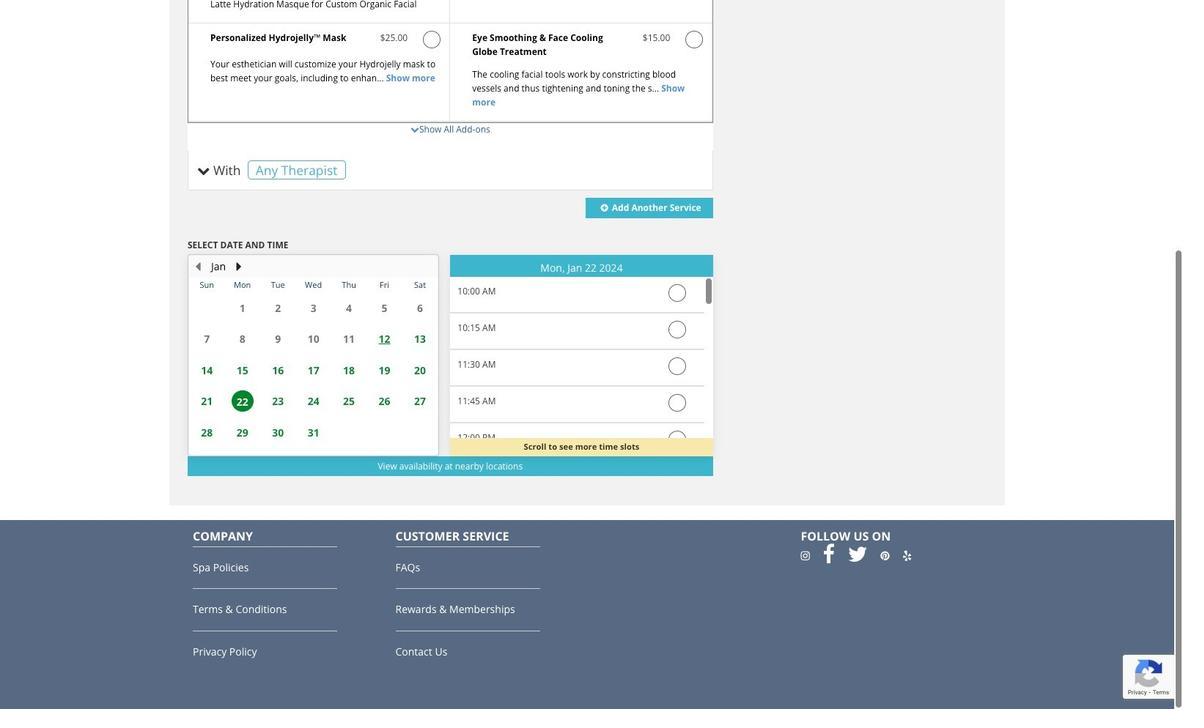 Task type: locate. For each thing, give the bounding box(es) containing it.
select day3 cell
[[402, 417, 438, 449]]

heading
[[450, 262, 713, 274]]

1 vertical spatial chec image
[[668, 394, 686, 412]]

chec image
[[423, 30, 441, 48], [668, 394, 686, 412]]

0 horizontal spatial chec image
[[423, 30, 441, 48]]

1 horizontal spatial chec image
[[668, 394, 686, 412]]

select day2 cell
[[367, 417, 402, 449]]

select day5 cell
[[225, 449, 260, 455]]

chec image
[[686, 30, 703, 48], [668, 284, 686, 302], [668, 321, 686, 339], [668, 358, 686, 375]]

chevron down image
[[411, 125, 419, 134]]

select day31 cell
[[189, 293, 225, 324]]

group
[[450, 277, 704, 710]]

select day9 cell
[[367, 449, 402, 455]]



Task type: describe. For each thing, give the bounding box(es) containing it.
select day10 cell
[[402, 449, 438, 455]]

select day6 cell
[[260, 449, 296, 455]]

0 vertical spatial chec image
[[423, 30, 441, 48]]

select day8 cell
[[331, 449, 367, 455]]

select day4 cell
[[189, 449, 225, 455]]

select day7 cell
[[296, 449, 331, 455]]

select day1 cell
[[331, 417, 367, 449]]



